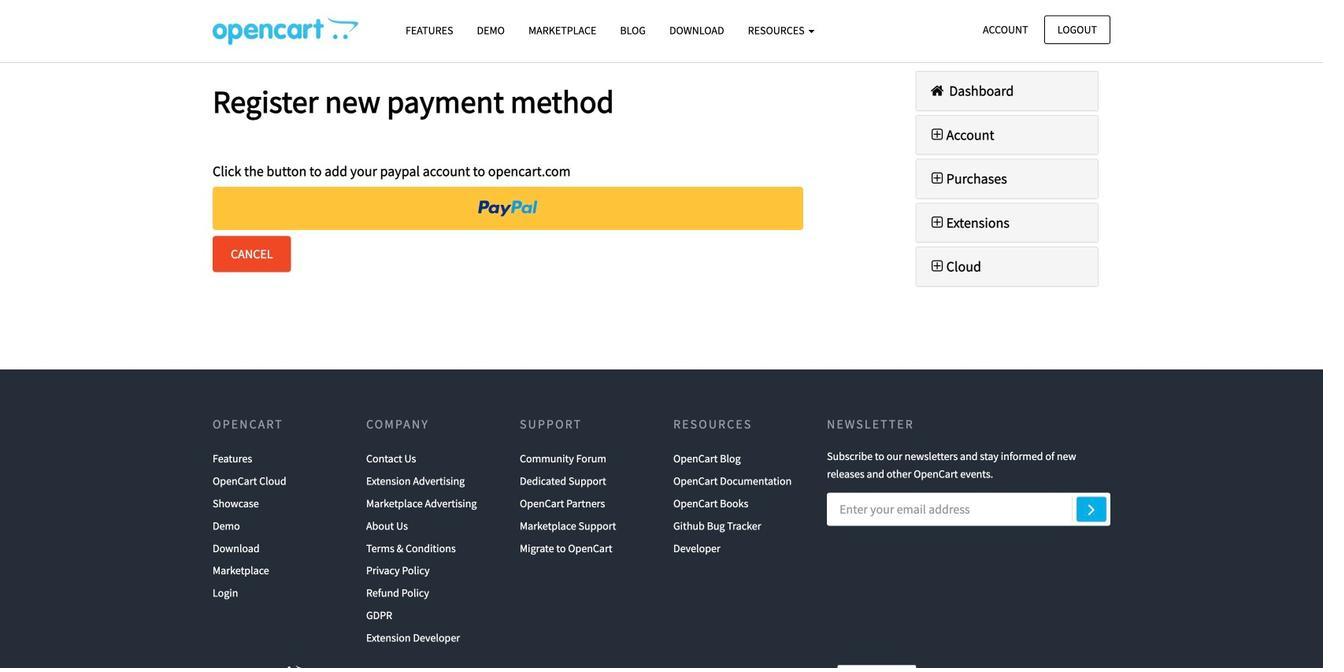 Task type: locate. For each thing, give the bounding box(es) containing it.
1 vertical spatial plus square o image
[[929, 171, 947, 186]]

plus square o image
[[929, 127, 947, 142], [929, 171, 947, 186], [929, 215, 947, 230]]

3 plus square o image from the top
[[929, 215, 947, 230]]

opencart - add payment method image
[[213, 17, 359, 45]]

plus square o image
[[929, 259, 947, 274]]

0 vertical spatial plus square o image
[[929, 127, 947, 142]]

home image
[[929, 84, 947, 98]]

2 vertical spatial plus square o image
[[929, 215, 947, 230]]



Task type: vqa. For each thing, say whether or not it's contained in the screenshot.
rightmost 'more'
no



Task type: describe. For each thing, give the bounding box(es) containing it.
angle right image
[[1089, 500, 1095, 519]]

2 plus square o image from the top
[[929, 171, 947, 186]]

facebook marketing partner image
[[838, 665, 917, 668]]

opencart image
[[213, 665, 318, 668]]

1 plus square o image from the top
[[929, 127, 947, 142]]



